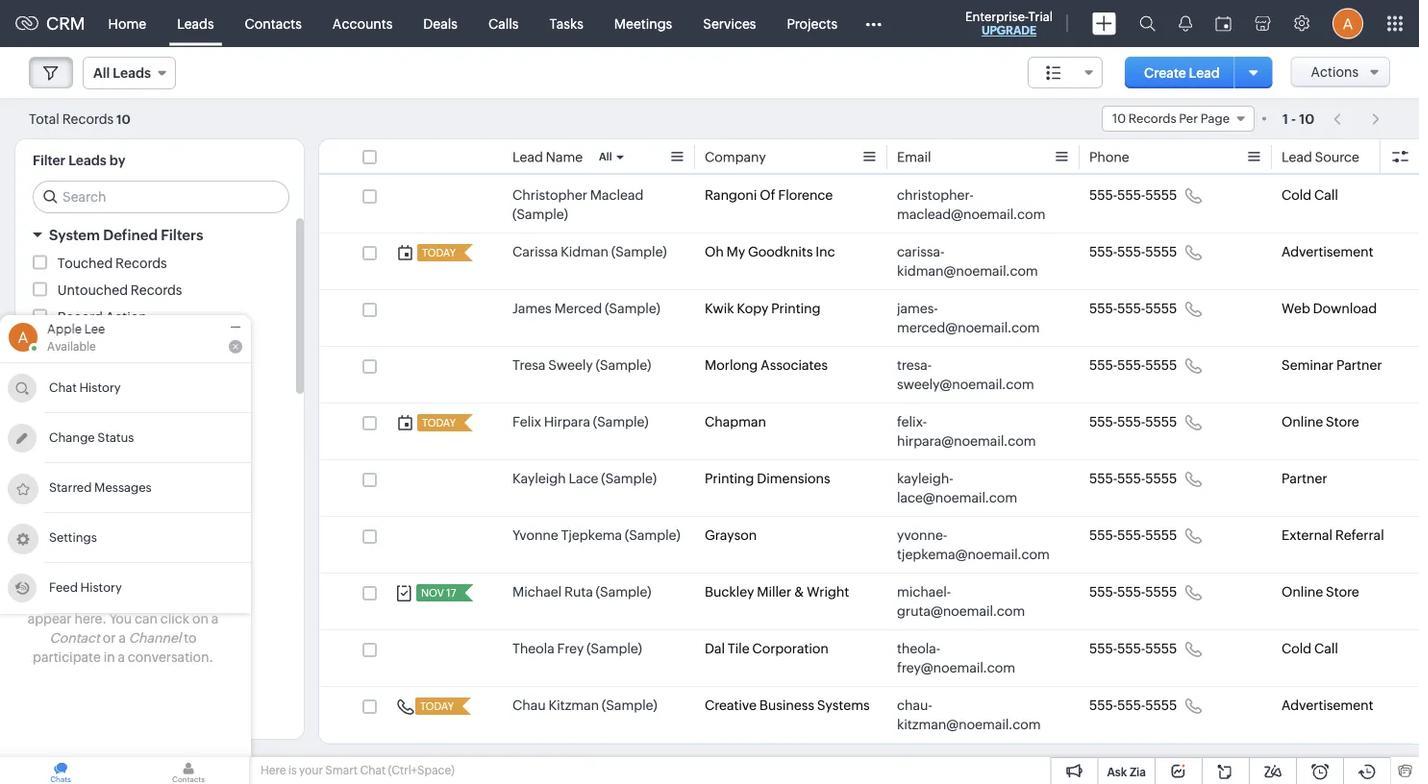 Task type: vqa. For each thing, say whether or not it's contained in the screenshot.
closing date
no



Task type: describe. For each thing, give the bounding box(es) containing it.
dal
[[705, 641, 725, 657]]

felix hirpara (sample) link
[[513, 413, 649, 432]]

kopy
[[737, 301, 769, 316]]

feed
[[49, 581, 78, 595]]

search image
[[1140, 15, 1156, 32]]

city
[[58, 536, 83, 551]]

sweely
[[548, 358, 593, 373]]

555-555-5555 for chau- kitzman@noemail.com
[[1090, 698, 1177, 714]]

converted deal
[[58, 643, 155, 659]]

is
[[288, 765, 297, 778]]

merced
[[554, 301, 602, 316]]

today for chau kitzman (sample)
[[420, 701, 454, 713]]

latest
[[58, 363, 96, 378]]

creative business systems
[[705, 698, 870, 714]]

converted for converted deal
[[58, 643, 124, 659]]

555-555-5555 for yvonne- tjepkema@noemail.com
[[1090, 528, 1177, 543]]

today for carissa kidman (sample)
[[422, 247, 456, 259]]

kayleigh lace (sample) link
[[513, 469, 657, 489]]

1 vertical spatial company
[[58, 563, 119, 578]]

kayleigh lace (sample)
[[513, 471, 657, 487]]

zia
[[1130, 766, 1146, 779]]

feed history
[[49, 581, 122, 595]]

projects link
[[772, 0, 853, 47]]

1 vertical spatial chat
[[360, 765, 386, 778]]

advertisement for chau- kitzman@noemail.com
[[1282, 698, 1374, 714]]

5555 for theola- frey@noemail.com
[[1146, 641, 1177, 657]]

yvonne- tjepkema@noemail.com
[[897, 528, 1050, 563]]

signals image
[[1179, 15, 1192, 32]]

crm
[[46, 14, 85, 33]]

lead inside create lead button
[[1189, 65, 1220, 80]]

felix
[[513, 414, 541, 430]]

1 vertical spatial printing
[[705, 471, 754, 487]]

0 vertical spatial a
[[211, 612, 219, 627]]

555-555-5555 for carissa- kidman@noemail.com
[[1090, 244, 1177, 260]]

1 horizontal spatial company
[[705, 150, 766, 165]]

1 horizontal spatial status
[[135, 363, 175, 378]]

upgrade
[[982, 24, 1037, 37]]

row group containing christopher maclead (sample)
[[319, 177, 1419, 744]]

create lead
[[1144, 65, 1220, 80]]

christopher- maclead@noemail.com
[[897, 188, 1046, 222]]

james
[[513, 301, 552, 316]]

carissa kidman (sample)
[[513, 244, 667, 260]]

related
[[58, 336, 105, 351]]

lace@noemail.com
[[897, 490, 1018, 506]]

contacts image
[[128, 758, 249, 785]]

cold call for christopher- maclead@noemail.com
[[1282, 188, 1339, 203]]

(sample) for christopher maclead (sample)
[[513, 207, 568, 222]]

james- merced@noemail.com link
[[897, 299, 1051, 338]]

calendar image
[[1216, 16, 1232, 31]]

call for christopher- maclead@noemail.com
[[1315, 188, 1339, 203]]

ruta
[[564, 585, 593, 600]]

christopher maclead (sample)
[[513, 188, 644, 222]]

activities
[[58, 390, 115, 405]]

all leads
[[93, 65, 151, 81]]

5555 for james- merced@noemail.com
[[1146, 301, 1177, 316]]

history for feed history
[[80, 581, 122, 595]]

annual
[[58, 509, 102, 524]]

ask
[[1107, 766, 1127, 779]]

florence
[[778, 188, 833, 203]]

click
[[160, 612, 190, 627]]

available
[[47, 340, 96, 353]]

chau
[[513, 698, 546, 714]]

lee
[[84, 322, 105, 337]]

touched
[[58, 255, 113, 271]]

create lead button
[[1125, 57, 1239, 88]]

revenue
[[104, 509, 159, 524]]

hirpara
[[544, 414, 590, 430]]

signals element
[[1167, 0, 1204, 47]]

james merced (sample) link
[[513, 299, 660, 318]]

555-555-5555 for tresa- sweely@noemail.com
[[1090, 358, 1177, 373]]

(sample) for felix hirpara (sample)
[[593, 414, 649, 430]]

lead source
[[1282, 150, 1360, 165]]

1 - 10
[[1283, 111, 1315, 126]]

nov 17
[[421, 588, 456, 600]]

Search Contacts & Chats text field
[[26, 364, 227, 393]]

chau kitzman (sample) link
[[513, 696, 657, 715]]

records for related
[[108, 336, 159, 351]]

tresa-
[[897, 358, 932, 373]]

1 vertical spatial partner
[[1282, 471, 1328, 487]]

records for untouched
[[131, 282, 182, 298]]

online store for felix- hirpara@noemail.com
[[1282, 414, 1360, 430]]

will
[[185, 592, 206, 608]]

10 inside field
[[1113, 112, 1126, 126]]

contacts link
[[229, 0, 317, 47]]

filter by fields
[[49, 480, 149, 497]]

size image
[[1046, 64, 1062, 82]]

555-555-5555 for michael- gruta@noemail.com
[[1090, 585, 1177, 600]]

online for felix- hirpara@noemail.com
[[1282, 414, 1323, 430]]

10 records per page
[[1113, 112, 1230, 126]]

oh
[[705, 244, 724, 260]]

create menu image
[[1092, 12, 1116, 35]]

555-555-5555 for felix- hirpara@noemail.com
[[1090, 414, 1177, 430]]

meetings
[[614, 16, 672, 31]]

profile image
[[1333, 8, 1364, 39]]

converted for converted account
[[58, 589, 124, 605]]

michael
[[513, 585, 562, 600]]

online store for michael- gruta@noemail.com
[[1282, 585, 1360, 600]]

tasks link
[[534, 0, 599, 47]]

web
[[1282, 301, 1311, 316]]

tasks
[[550, 16, 584, 31]]

1 vertical spatial a
[[119, 631, 126, 646]]

a inside to participate in a conversation.
[[118, 650, 125, 665]]

apple
[[47, 322, 82, 337]]

james-
[[897, 301, 938, 316]]

business
[[760, 698, 815, 714]]

with
[[41, 592, 68, 608]]

2 horizontal spatial leads
[[177, 16, 214, 31]]

felix hirpara (sample)
[[513, 414, 649, 430]]

5555 for yvonne- tjepkema@noemail.com
[[1146, 528, 1177, 543]]

Search text field
[[34, 182, 288, 213]]

&
[[794, 585, 804, 600]]

carissa- kidman@noemail.com link
[[897, 242, 1051, 281]]

advertisement for carissa- kidman@noemail.com
[[1282, 244, 1374, 260]]

settings
[[49, 530, 97, 545]]

kwik
[[705, 301, 734, 316]]

my
[[727, 244, 745, 260]]

records for total
[[62, 111, 114, 126]]

1 vertical spatial email
[[98, 363, 132, 378]]

contact inside 'the conversations you have with people and teams will appear here. you can click on a contact or a channel'
[[49, 631, 100, 646]]

associates
[[761, 358, 828, 373]]

tresa- sweely@noemail.com
[[897, 358, 1034, 392]]

christopher maclead (sample) link
[[513, 186, 686, 224]]

17
[[446, 588, 456, 600]]

kayleigh- lace@noemail.com
[[897, 471, 1018, 506]]

1 horizontal spatial printing
[[771, 301, 821, 316]]

5555 for christopher- maclead@noemail.com
[[1146, 188, 1177, 203]]

cold for theola- frey@noemail.com
[[1282, 641, 1312, 657]]

felix-
[[897, 414, 927, 430]]

michael- gruta@noemail.com
[[897, 585, 1025, 619]]

smart
[[325, 765, 358, 778]]

lead for lead name
[[513, 150, 543, 165]]

theola
[[513, 641, 555, 657]]

5555 for michael- gruta@noemail.com
[[1146, 585, 1177, 600]]

michael- gruta@noemail.com link
[[897, 583, 1051, 621]]

actions
[[1311, 64, 1359, 80]]

dal tile corporation
[[705, 641, 829, 657]]



Task type: locate. For each thing, give the bounding box(es) containing it.
tresa
[[513, 358, 546, 373]]

2 horizontal spatial lead
[[1282, 150, 1313, 165]]

tjepkema@noemail.com
[[897, 547, 1050, 563]]

2 555-555-5555 from the top
[[1090, 244, 1177, 260]]

0 vertical spatial store
[[1326, 414, 1360, 430]]

action up search contacts & chats text box
[[162, 336, 204, 351]]

contact down teams
[[127, 616, 177, 632]]

1 vertical spatial today link
[[417, 414, 458, 432]]

0 vertical spatial online
[[1282, 414, 1323, 430]]

chat right smart
[[360, 765, 386, 778]]

hirpara@noemail.com
[[897, 434, 1036, 449]]

records up latest email status
[[108, 336, 159, 351]]

online down "external"
[[1282, 585, 1323, 600]]

services
[[703, 16, 756, 31]]

(sample) right the tjepkema
[[625, 528, 681, 543]]

chau- kitzman@noemail.com
[[897, 698, 1041, 733]]

555-555-5555 for theola- frey@noemail.com
[[1090, 641, 1177, 657]]

filter
[[33, 153, 66, 168], [49, 480, 84, 497]]

2 store from the top
[[1326, 585, 1360, 600]]

(sample) for james merced (sample)
[[605, 301, 660, 316]]

deal
[[127, 643, 155, 659]]

kwik kopy printing
[[705, 301, 821, 316]]

system
[[49, 227, 100, 244]]

and
[[117, 592, 141, 608]]

your
[[299, 765, 323, 778]]

0 vertical spatial email
[[897, 150, 931, 165]]

1 horizontal spatial contact
[[127, 616, 177, 632]]

2 converted from the top
[[58, 616, 124, 632]]

(sample) right sweely
[[596, 358, 651, 373]]

(sample) for kayleigh lace (sample)
[[601, 471, 657, 487]]

creative
[[705, 698, 757, 714]]

store down seminar partner
[[1326, 414, 1360, 430]]

change
[[49, 430, 95, 445]]

7 555-555-5555 from the top
[[1090, 528, 1177, 543]]

converted contact
[[58, 616, 177, 632]]

2 cold from the top
[[1282, 641, 1312, 657]]

1 horizontal spatial 10
[[1113, 112, 1126, 126]]

history for chat history
[[79, 380, 121, 395]]

8 5555 from the top
[[1146, 585, 1177, 600]]

1 horizontal spatial leads
[[113, 65, 151, 81]]

yvonne- tjepkema@noemail.com link
[[897, 526, 1051, 564]]

1 vertical spatial store
[[1326, 585, 1360, 600]]

1 vertical spatial online store
[[1282, 585, 1360, 600]]

action up related records action
[[105, 309, 147, 325]]

0 vertical spatial converted
[[58, 589, 124, 605]]

None field
[[1028, 57, 1103, 88]]

store down external referral
[[1326, 585, 1360, 600]]

contacts
[[245, 16, 302, 31]]

(sample) inside 'link'
[[611, 244, 667, 260]]

row group
[[319, 177, 1419, 744]]

frey@noemail.com
[[897, 661, 1016, 676]]

2 vertical spatial today link
[[415, 698, 456, 715]]

(ctrl+space)
[[388, 765, 455, 778]]

online store down seminar partner
[[1282, 414, 1360, 430]]

people
[[70, 592, 114, 608]]

notes
[[58, 417, 94, 432]]

0 horizontal spatial status
[[97, 430, 134, 445]]

(sample) inside christopher maclead (sample)
[[513, 207, 568, 222]]

chat down latest
[[49, 380, 77, 395]]

records for touched
[[116, 255, 167, 271]]

0 horizontal spatial leads
[[68, 153, 106, 168]]

0 horizontal spatial company
[[58, 563, 119, 578]]

3 555-555-5555 from the top
[[1090, 301, 1177, 316]]

kidman@noemail.com
[[897, 263, 1038, 279]]

10 555-555-5555 from the top
[[1090, 698, 1177, 714]]

records for 10
[[1129, 112, 1177, 126]]

referral
[[1336, 528, 1385, 543]]

services link
[[688, 0, 772, 47]]

michael ruta (sample) link
[[513, 583, 651, 602]]

9 5555 from the top
[[1146, 641, 1177, 657]]

6 5555 from the top
[[1146, 471, 1177, 487]]

0 horizontal spatial action
[[105, 309, 147, 325]]

store for felix- hirpara@noemail.com
[[1326, 414, 1360, 430]]

untouched records
[[58, 282, 182, 298]]

chat
[[49, 380, 77, 395], [360, 765, 386, 778]]

lead right create at the right
[[1189, 65, 1220, 80]]

1 vertical spatial cold
[[1282, 641, 1312, 657]]

-
[[1292, 111, 1297, 126]]

cold
[[1282, 188, 1312, 203], [1282, 641, 1312, 657]]

gruta@noemail.com
[[897, 604, 1025, 619]]

(sample) right frey
[[587, 641, 642, 657]]

10 right the - at the right
[[1300, 111, 1315, 126]]

external referral
[[1282, 528, 1385, 543]]

1 vertical spatial action
[[162, 336, 204, 351]]

3 5555 from the top
[[1146, 301, 1177, 316]]

enterprise-trial upgrade
[[966, 9, 1053, 37]]

name
[[546, 150, 583, 165]]

5555 for kayleigh- lace@noemail.com
[[1146, 471, 1177, 487]]

christopher
[[513, 188, 588, 203]]

0 vertical spatial filter
[[33, 153, 66, 168]]

1 vertical spatial history
[[80, 581, 122, 595]]

1 cold from the top
[[1282, 188, 1312, 203]]

10 up by
[[116, 112, 131, 126]]

you
[[154, 573, 177, 589]]

can
[[135, 612, 158, 627]]

starred
[[49, 480, 92, 495]]

2 cold call from the top
[[1282, 641, 1339, 657]]

1 online store from the top
[[1282, 414, 1360, 430]]

(sample) for yvonne tjepkema (sample)
[[625, 528, 681, 543]]

lead left name
[[513, 150, 543, 165]]

leads for filter leads by
[[68, 153, 106, 168]]

enterprise-
[[966, 9, 1029, 24]]

(sample) down "christopher"
[[513, 207, 568, 222]]

5555 for tresa- sweely@noemail.com
[[1146, 358, 1177, 373]]

1 vertical spatial cold call
[[1282, 641, 1339, 657]]

today link for felix
[[417, 414, 458, 432]]

online down seminar
[[1282, 414, 1323, 430]]

trial
[[1029, 9, 1053, 24]]

2 horizontal spatial 10
[[1300, 111, 1315, 126]]

a
[[211, 612, 219, 627], [119, 631, 126, 646], [118, 650, 125, 665]]

2 vertical spatial today
[[420, 701, 454, 713]]

1 vertical spatial call
[[1315, 641, 1339, 657]]

miller
[[757, 585, 792, 600]]

filter inside dropdown button
[[49, 480, 84, 497]]

converted down here.
[[58, 643, 124, 659]]

4 555-555-5555 from the top
[[1090, 358, 1177, 373]]

inc
[[816, 244, 835, 260]]

change status
[[49, 430, 134, 445]]

0 horizontal spatial contact
[[49, 631, 100, 646]]

rangoni of florence
[[705, 188, 833, 203]]

theola-
[[897, 641, 941, 657]]

navigation
[[1324, 105, 1391, 133]]

0 vertical spatial chat
[[49, 380, 77, 395]]

starred messages
[[49, 480, 152, 495]]

(sample) right kidman
[[611, 244, 667, 260]]

online store down external referral
[[1282, 585, 1360, 600]]

(sample) for tresa sweely (sample)
[[596, 358, 651, 373]]

1 converted from the top
[[58, 589, 124, 605]]

2 vertical spatial a
[[118, 650, 125, 665]]

1 online from the top
[[1282, 414, 1323, 430]]

0 horizontal spatial 10
[[116, 112, 131, 126]]

0 horizontal spatial partner
[[1282, 471, 1328, 487]]

tile
[[728, 641, 750, 657]]

buckley miller & wright
[[705, 585, 849, 600]]

8 555-555-5555 from the top
[[1090, 585, 1177, 600]]

all for all
[[599, 151, 612, 163]]

leads for all leads
[[113, 65, 151, 81]]

you
[[109, 612, 132, 627]]

filter by fields button
[[15, 472, 304, 506]]

0 horizontal spatial lead
[[513, 150, 543, 165]]

Other Modules field
[[853, 8, 894, 39]]

christopher- maclead@noemail.com link
[[897, 186, 1051, 224]]

1 vertical spatial today
[[422, 417, 456, 429]]

christopher-
[[897, 188, 974, 203]]

cold call for theola- frey@noemail.com
[[1282, 641, 1339, 657]]

0 vertical spatial status
[[135, 363, 175, 378]]

a right in
[[118, 650, 125, 665]]

10 for 1 - 10
[[1300, 111, 1315, 126]]

status down related records action
[[135, 363, 175, 378]]

10 Records Per Page field
[[1102, 106, 1255, 132]]

1 vertical spatial all
[[599, 151, 612, 163]]

all up maclead
[[599, 151, 612, 163]]

on
[[192, 612, 209, 627]]

0 vertical spatial all
[[93, 65, 110, 81]]

filter left by
[[49, 480, 84, 497]]

0 vertical spatial partner
[[1337, 358, 1382, 373]]

records left per
[[1129, 112, 1177, 126]]

records inside field
[[1129, 112, 1177, 126]]

theola frey (sample)
[[513, 641, 642, 657]]

profile element
[[1321, 0, 1375, 47]]

10 for total records 10
[[116, 112, 131, 126]]

leads inside field
[[113, 65, 151, 81]]

1 vertical spatial status
[[97, 430, 134, 445]]

(sample) right hirpara
[[593, 414, 649, 430]]

(sample) right 'merced'
[[605, 301, 660, 316]]

all for all leads
[[93, 65, 110, 81]]

seminar partner
[[1282, 358, 1382, 373]]

printing up grayson
[[705, 471, 754, 487]]

leads right home link
[[177, 16, 214, 31]]

filter for filter leads by
[[33, 153, 66, 168]]

7 5555 from the top
[[1146, 528, 1177, 543]]

555-555-5555 for james- merced@noemail.com
[[1090, 301, 1177, 316]]

5 555-555-5555 from the top
[[1090, 414, 1177, 430]]

converted up here.
[[58, 589, 124, 605]]

record
[[58, 309, 103, 325]]

felix- hirpara@noemail.com
[[897, 414, 1036, 449]]

filter leads by
[[33, 153, 125, 168]]

create
[[1144, 65, 1187, 80]]

1 horizontal spatial chat
[[360, 765, 386, 778]]

fields
[[108, 480, 149, 497]]

0 horizontal spatial chat
[[49, 380, 77, 395]]

record action
[[58, 309, 147, 325]]

call for theola- frey@noemail.com
[[1315, 641, 1339, 657]]

tjepkema
[[561, 528, 622, 543]]

system defined filters button
[[15, 218, 304, 252]]

store for michael- gruta@noemail.com
[[1326, 585, 1360, 600]]

(sample) right ruta
[[596, 585, 651, 600]]

1 horizontal spatial lead
[[1189, 65, 1220, 80]]

0 horizontal spatial all
[[93, 65, 110, 81]]

5555 for felix- hirpara@noemail.com
[[1146, 414, 1177, 430]]

0 vertical spatial cold call
[[1282, 188, 1339, 203]]

1 vertical spatial leads
[[113, 65, 151, 81]]

0 vertical spatial company
[[705, 150, 766, 165]]

555-555-5555 for christopher- maclead@noemail.com
[[1090, 188, 1177, 203]]

9 555-555-5555 from the top
[[1090, 641, 1177, 657]]

chau- kitzman@noemail.com link
[[897, 696, 1051, 735]]

(sample) right kitzman
[[602, 698, 657, 714]]

1 horizontal spatial action
[[162, 336, 204, 351]]

4 5555 from the top
[[1146, 358, 1177, 373]]

all inside field
[[93, 65, 110, 81]]

2 advertisement from the top
[[1282, 698, 1374, 714]]

5555 for carissa- kidman@noemail.com
[[1146, 244, 1177, 260]]

leads down home
[[113, 65, 151, 81]]

history
[[79, 380, 121, 395], [80, 581, 122, 595]]

touched records
[[58, 255, 167, 271]]

messages
[[94, 480, 152, 495]]

0 horizontal spatial email
[[98, 363, 132, 378]]

0 vertical spatial today link
[[417, 244, 458, 262]]

kitzman@noemail.com
[[897, 717, 1041, 733]]

online for michael- gruta@noemail.com
[[1282, 585, 1323, 600]]

leads link
[[162, 0, 229, 47]]

create menu element
[[1081, 0, 1128, 47]]

email up christopher-
[[897, 150, 931, 165]]

a right on
[[211, 612, 219, 627]]

status right "notes"
[[97, 430, 134, 445]]

(sample) right lace
[[601, 471, 657, 487]]

(sample) for michael ruta (sample)
[[596, 585, 651, 600]]

lead name
[[513, 150, 583, 165]]

2 vertical spatial leads
[[68, 153, 106, 168]]

10 inside total records 10
[[116, 112, 131, 126]]

records up filter leads by
[[62, 111, 114, 126]]

1 store from the top
[[1326, 414, 1360, 430]]

0 horizontal spatial printing
[[705, 471, 754, 487]]

1 horizontal spatial email
[[897, 150, 931, 165]]

records down touched records
[[131, 282, 182, 298]]

email down related records action
[[98, 363, 132, 378]]

1 call from the top
[[1315, 188, 1339, 203]]

1 vertical spatial online
[[1282, 585, 1323, 600]]

a right or
[[119, 631, 126, 646]]

10 5555 from the top
[[1146, 698, 1177, 714]]

2 call from the top
[[1315, 641, 1339, 657]]

1
[[1283, 111, 1289, 126]]

records down the defined
[[116, 255, 167, 271]]

filter down total
[[33, 153, 66, 168]]

sweely@noemail.com
[[897, 377, 1034, 392]]

lead down 1 - 10
[[1282, 150, 1313, 165]]

6 555-555-5555 from the top
[[1090, 471, 1177, 487]]

printing right kopy on the right of page
[[771, 301, 821, 316]]

2 vertical spatial converted
[[58, 643, 124, 659]]

today for felix hirpara (sample)
[[422, 417, 456, 429]]

0 vertical spatial advertisement
[[1282, 244, 1374, 260]]

0 vertical spatial leads
[[177, 16, 214, 31]]

0 vertical spatial online store
[[1282, 414, 1360, 430]]

(sample) for chau kitzman (sample)
[[602, 698, 657, 714]]

lead for lead source
[[1282, 150, 1313, 165]]

search element
[[1128, 0, 1167, 47]]

tresa sweely (sample)
[[513, 358, 651, 373]]

lead
[[1189, 65, 1220, 80], [513, 150, 543, 165], [1282, 150, 1313, 165]]

yvonne-
[[897, 528, 947, 543]]

1 cold call from the top
[[1282, 188, 1339, 203]]

1 advertisement from the top
[[1282, 244, 1374, 260]]

company up feed history
[[58, 563, 119, 578]]

1 horizontal spatial partner
[[1337, 358, 1382, 373]]

(sample) for carissa kidman (sample)
[[611, 244, 667, 260]]

5555 for chau- kitzman@noemail.com
[[1146, 698, 1177, 714]]

2 online from the top
[[1282, 585, 1323, 600]]

today link for chau
[[415, 698, 456, 715]]

converted for converted contact
[[58, 616, 124, 632]]

1 555-555-5555 from the top
[[1090, 188, 1177, 203]]

company up the rangoni
[[705, 150, 766, 165]]

nov
[[421, 588, 444, 600]]

1 5555 from the top
[[1146, 188, 1177, 203]]

partner right seminar
[[1337, 358, 1382, 373]]

0 vertical spatial call
[[1315, 188, 1339, 203]]

All Leads field
[[83, 57, 176, 89]]

10 up phone
[[1113, 112, 1126, 126]]

home
[[108, 16, 146, 31]]

all up total records 10
[[93, 65, 110, 81]]

converted down people
[[58, 616, 124, 632]]

here is your smart chat (ctrl+space)
[[261, 765, 455, 778]]

555-555-5555 for kayleigh- lace@noemail.com
[[1090, 471, 1177, 487]]

(sample) for theola frey (sample)
[[587, 641, 642, 657]]

5 5555 from the top
[[1146, 414, 1177, 430]]

0 vertical spatial printing
[[771, 301, 821, 316]]

filter for filter by fields
[[49, 480, 84, 497]]

3 converted from the top
[[58, 643, 124, 659]]

corporation
[[752, 641, 829, 657]]

1 vertical spatial converted
[[58, 616, 124, 632]]

cold for christopher- maclead@noemail.com
[[1282, 188, 1312, 203]]

1 vertical spatial filter
[[49, 480, 84, 497]]

related records action
[[58, 336, 204, 351]]

james- merced@noemail.com
[[897, 301, 1040, 336]]

2 5555 from the top
[[1146, 244, 1177, 260]]

michael ruta (sample)
[[513, 585, 651, 600]]

0 vertical spatial today
[[422, 247, 456, 259]]

chats image
[[0, 758, 121, 785]]

0 vertical spatial history
[[79, 380, 121, 395]]

0 vertical spatial cold
[[1282, 188, 1312, 203]]

kayleigh- lace@noemail.com link
[[897, 469, 1051, 508]]

contact up participate on the bottom left of the page
[[49, 631, 100, 646]]

1 horizontal spatial all
[[599, 151, 612, 163]]

1 vertical spatial advertisement
[[1282, 698, 1374, 714]]

today link for carissa
[[417, 244, 458, 262]]

2 online store from the top
[[1282, 585, 1360, 600]]

filters
[[161, 227, 203, 244]]

partner up "external"
[[1282, 471, 1328, 487]]

leads left by
[[68, 153, 106, 168]]

0 vertical spatial action
[[105, 309, 147, 325]]



